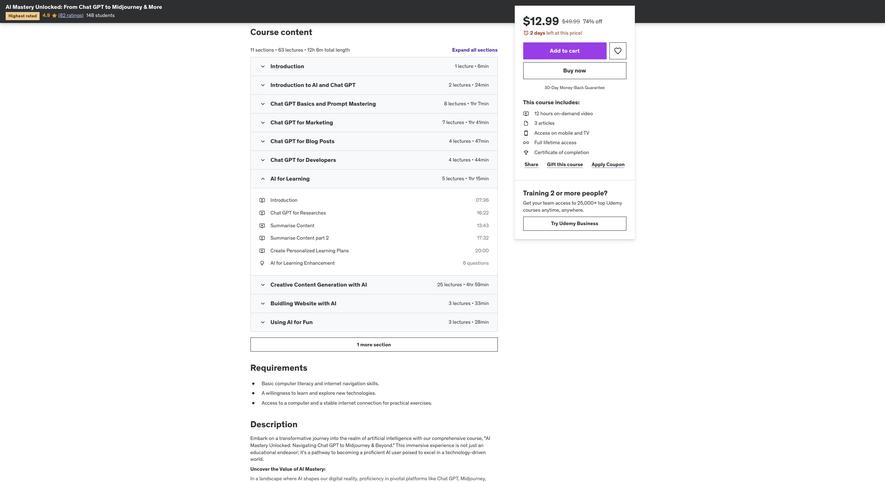 Task type: vqa. For each thing, say whether or not it's contained in the screenshot.


Task type: describe. For each thing, give the bounding box(es) containing it.
it's
[[300, 449, 307, 455]]

sections inside dropdown button
[[478, 47, 498, 53]]

learning for create personalized learning plans
[[316, 247, 335, 254]]

for down chat gpt for developers
[[277, 175, 285, 182]]

gpt inside embark on a transformative journey into the realm of artificial intelligence with our comprehensive course, "ai mastery unlocked: navigating chat gpt to midjourney & beyond." this immersive experience is not just an educational endeavor; it's a pathway to becoming a proficient ai user poised to excel in a technology-driven world. uncover the value of ai mastery: in a landscape where ai shapes our digital reality, proficiency in pivotal platforms like chat gpt, midjourney,
[[329, 442, 339, 448]]

a down description on the bottom of page
[[276, 435, 278, 442]]

and right learn
[[309, 390, 318, 396]]

literacy
[[297, 380, 314, 387]]

1hr for and
[[470, 101, 477, 107]]

embark on a transformative journey into the realm of artificial intelligence with our comprehensive course, "ai mastery unlocked: navigating chat gpt to midjourney & beyond." this immersive experience is not just an educational endeavor; it's a pathway to becoming a proficient ai user poised to excel in a technology-driven world. uncover the value of ai mastery: in a landscape where ai shapes our digital reality, proficiency in pivotal platforms like chat gpt, midjourney,
[[250, 435, 490, 482]]

3 introduction from the top
[[271, 197, 298, 203]]

website
[[294, 300, 317, 307]]

enhancement
[[304, 260, 335, 266]]

a left proficient
[[360, 449, 363, 455]]

alarm image
[[523, 30, 529, 36]]

proficiency
[[360, 475, 384, 482]]

to up becoming
[[340, 442, 344, 448]]

access to a computer and a stable internet connection for practical exercises.
[[262, 400, 432, 406]]

44min
[[475, 157, 489, 163]]

small image for chat gpt for blog posts
[[259, 138, 266, 145]]

section
[[374, 341, 391, 348]]

basic
[[262, 380, 274, 387]]

just
[[469, 442, 477, 448]]

25 lectures • 4hr 59min
[[437, 281, 489, 288]]

30-day money-back guarantee
[[545, 85, 605, 90]]

content for summarise content part 2
[[297, 235, 315, 241]]

more inside button
[[360, 341, 373, 348]]

course content
[[250, 26, 312, 37]]

midjourney inside embark on a transformative journey into the realm of artificial intelligence with our comprehensive course, "ai mastery unlocked: navigating chat gpt to midjourney & beyond." this immersive experience is not just an educational endeavor; it's a pathway to becoming a proficient ai user poised to excel in a technology-driven world. uncover the value of ai mastery: in a landscape where ai shapes our digital reality, proficiency in pivotal platforms like chat gpt, midjourney,
[[346, 442, 370, 448]]

video
[[581, 110, 593, 116]]

more
[[148, 3, 162, 10]]

2 inside training 2 or more people? get your team access to 25,000+ top udemy courses anytime, anywhere.
[[551, 189, 555, 197]]

creative content generation with ai
[[271, 281, 367, 288]]

6min
[[478, 63, 489, 69]]

a down willingness
[[284, 400, 287, 406]]

1 vertical spatial with
[[318, 300, 330, 307]]

team
[[543, 200, 554, 206]]

0 horizontal spatial in
[[385, 475, 389, 482]]

to down immersive
[[418, 449, 423, 455]]

highest rated
[[8, 13, 37, 19]]

lectures for ai for learning
[[446, 175, 464, 182]]

0 vertical spatial with
[[348, 281, 360, 288]]

2 vertical spatial 1hr
[[468, 175, 475, 182]]

midjourney,
[[461, 475, 486, 482]]

get
[[523, 200, 531, 206]]

for left blog
[[297, 138, 304, 145]]

• for buidling website with ai
[[472, 300, 474, 306]]

2 right alarm image
[[530, 30, 533, 36]]

chat left basics
[[271, 100, 283, 107]]

share button
[[523, 157, 540, 172]]

beyond."
[[376, 442, 395, 448]]

this inside embark on a transformative journey into the realm of artificial intelligence with our comprehensive course, "ai mastery unlocked: navigating chat gpt to midjourney & beyond." this immersive experience is not just an educational endeavor; it's a pathway to becoming a proficient ai user poised to excel in a technology-driven world. uncover the value of ai mastery: in a landscape where ai shapes our digital reality, proficiency in pivotal platforms like chat gpt, midjourney,
[[396, 442, 405, 448]]

gpt up mastering
[[344, 81, 356, 89]]

0 vertical spatial internet
[[324, 380, 342, 387]]

prompt
[[327, 100, 348, 107]]

rated
[[26, 13, 37, 19]]

3 lectures • 28min
[[449, 319, 489, 325]]

$12.99 $49.99 74% off
[[523, 14, 602, 28]]

4 for chat gpt for blog posts
[[449, 138, 452, 144]]

chat gpt for developers
[[271, 156, 336, 163]]

learning for ai for learning enhancement
[[283, 260, 303, 266]]

a
[[262, 390, 265, 396]]

1 vertical spatial udemy
[[559, 220, 576, 227]]

small image for buidling website with ai
[[259, 300, 266, 307]]

realm
[[348, 435, 361, 442]]

small image for chat gpt for developers
[[259, 157, 266, 164]]

a left stable
[[320, 400, 323, 406]]

(82 ratings)
[[58, 12, 83, 19]]

lectures for chat gpt for blog posts
[[453, 138, 471, 144]]

on for access
[[551, 130, 557, 136]]

0 vertical spatial our
[[424, 435, 431, 442]]

comprehensive
[[432, 435, 466, 442]]

chat down 'chat gpt for marketing'
[[271, 138, 283, 145]]

mastering
[[349, 100, 376, 107]]

summarise content part 2
[[271, 235, 329, 241]]

small image for creative content generation with ai
[[259, 281, 266, 288]]

to inside training 2 or more people? get your team access to 25,000+ top udemy courses anytime, anywhere.
[[572, 200, 576, 206]]

to up basics
[[305, 81, 311, 89]]

to inside add to cart button
[[562, 47, 568, 54]]

0 horizontal spatial of
[[294, 466, 298, 472]]

training 2 or more people? get your team access to 25,000+ top udemy courses anytime, anywhere.
[[523, 189, 622, 213]]

expand
[[452, 47, 470, 53]]

lecture
[[458, 63, 474, 69]]

lectures for using ai for fun
[[453, 319, 471, 325]]

gpt up the 148 students
[[93, 3, 104, 10]]

chat up summarise content
[[271, 210, 281, 216]]

embark
[[250, 435, 268, 442]]

anytime,
[[542, 207, 561, 213]]

course,
[[467, 435, 483, 442]]

access inside training 2 or more people? get your team access to 25,000+ top udemy courses anytime, anywhere.
[[556, 200, 571, 206]]

11 sections • 63 lectures • 12h 6m total length
[[250, 47, 350, 53]]

chat up chat gpt for blog posts
[[271, 119, 283, 126]]

• left 12h 6m
[[304, 47, 306, 53]]

left
[[547, 30, 554, 36]]

4hr
[[466, 281, 474, 288]]

technologies.
[[347, 390, 376, 396]]

gpt left basics
[[284, 100, 296, 107]]

• for chat gpt for marketing
[[465, 119, 467, 126]]

to up students
[[105, 3, 111, 10]]

tv
[[584, 130, 590, 136]]

mobile
[[558, 130, 573, 136]]

practical
[[390, 400, 409, 406]]

small image for introduction to ai and chat gpt
[[259, 82, 266, 89]]

0 vertical spatial course
[[536, 99, 554, 106]]

landscape
[[259, 475, 282, 482]]

chat gpt for blog posts
[[271, 138, 335, 145]]

access for requirements
[[262, 400, 277, 406]]

for left the marketing
[[297, 119, 304, 126]]

for down 'create'
[[276, 260, 282, 266]]

0 vertical spatial computer
[[275, 380, 296, 387]]

not
[[460, 442, 468, 448]]

full lifetime access
[[535, 139, 577, 146]]

chat gpt basics and prompt mastering
[[271, 100, 376, 107]]

this course includes:
[[523, 99, 580, 106]]

wishlist image
[[614, 47, 622, 55]]

ai for learning
[[271, 175, 310, 182]]

small image for chat gpt for marketing
[[259, 119, 266, 126]]

buidling
[[271, 300, 293, 307]]

1 for 1 lecture • 6min
[[455, 63, 457, 69]]

gpt left blog
[[284, 138, 296, 145]]

for left practical
[[383, 400, 389, 406]]

1 for 1 more section
[[357, 341, 359, 348]]

on-
[[554, 110, 562, 116]]

off
[[596, 18, 602, 25]]

0 vertical spatial mastery
[[12, 3, 34, 10]]

3 articles
[[535, 120, 555, 126]]

courses
[[523, 207, 541, 213]]

gpt up chat gpt for blog posts
[[284, 119, 296, 126]]

• for ai for learning
[[465, 175, 467, 182]]

transformative
[[279, 435, 312, 442]]

chat up "148"
[[79, 3, 91, 10]]

0 vertical spatial &
[[144, 3, 147, 10]]

certificate
[[535, 149, 558, 155]]

4.9
[[43, 12, 50, 19]]

6 questions
[[463, 260, 489, 266]]

63
[[278, 47, 284, 53]]

1 vertical spatial of
[[362, 435, 366, 442]]

a willingness to learn and explore new technologies.
[[262, 390, 376, 396]]

where
[[283, 475, 297, 482]]

7
[[443, 119, 445, 126]]

pathway
[[312, 449, 330, 455]]

gpt up summarise content
[[282, 210, 292, 216]]

4 lectures • 44min
[[449, 157, 489, 163]]

try udemy business link
[[523, 216, 626, 231]]

6
[[463, 260, 466, 266]]

0 vertical spatial the
[[340, 435, 347, 442]]

• for creative content generation with ai
[[463, 281, 465, 288]]

driven
[[472, 449, 486, 455]]

ratings)
[[67, 12, 83, 19]]

lifetime
[[544, 139, 560, 146]]

apply coupon
[[592, 161, 625, 168]]

summarise content
[[271, 222, 315, 229]]

small image for introduction
[[259, 63, 266, 70]]

share
[[525, 161, 538, 168]]

to left learn
[[291, 390, 296, 396]]



Task type: locate. For each thing, give the bounding box(es) containing it.
0 vertical spatial summarise
[[271, 222, 296, 229]]

shapes
[[304, 475, 319, 482]]

completion
[[564, 149, 589, 155]]

2 vertical spatial introduction
[[271, 197, 298, 203]]

to right the pathway at the bottom of page
[[331, 449, 336, 455]]

exercises.
[[410, 400, 432, 406]]

chat up prompt
[[330, 81, 343, 89]]

internet up explore
[[324, 380, 342, 387]]

access down or
[[556, 200, 571, 206]]

1 horizontal spatial on
[[551, 130, 557, 136]]

udemy inside training 2 or more people? get your team access to 25,000+ top udemy courses anytime, anywhere.
[[607, 200, 622, 206]]

0 vertical spatial content
[[297, 222, 315, 229]]

blog
[[306, 138, 318, 145]]

of right value
[[294, 466, 298, 472]]

1 vertical spatial 4
[[449, 157, 452, 163]]

with right generation
[[348, 281, 360, 288]]

like
[[428, 475, 436, 482]]

computer up willingness
[[275, 380, 296, 387]]

1
[[455, 63, 457, 69], [357, 341, 359, 348]]

access
[[561, 139, 577, 146], [556, 200, 571, 206]]

1 horizontal spatial udemy
[[607, 200, 622, 206]]

lectures for chat gpt basics and prompt mastering
[[448, 101, 466, 107]]

buidling website with ai
[[271, 300, 336, 307]]

and for tv
[[574, 130, 583, 136]]

access for this course includes:
[[535, 130, 550, 136]]

5 small image from the top
[[259, 300, 266, 307]]

mastery down embark
[[250, 442, 268, 448]]

1 horizontal spatial of
[[362, 435, 366, 442]]

1 left lecture
[[455, 63, 457, 69]]

willingness
[[266, 390, 290, 396]]

• for chat gpt for developers
[[472, 157, 474, 163]]

0 horizontal spatial more
[[360, 341, 373, 348]]

0 horizontal spatial 1
[[357, 341, 359, 348]]

chat right like
[[437, 475, 448, 482]]

computer
[[275, 380, 296, 387], [288, 400, 309, 406]]

mastery:
[[305, 466, 326, 472]]

buy now
[[563, 67, 586, 74]]

generation
[[317, 281, 347, 288]]

mastery
[[12, 3, 34, 10], [250, 442, 268, 448]]

• left 47min
[[472, 138, 474, 144]]

summarise down chat gpt for researches
[[271, 222, 296, 229]]

lectures right the 8
[[448, 101, 466, 107]]

2 vertical spatial 3
[[449, 319, 452, 325]]

3 down the 3 lectures • 33min
[[449, 319, 452, 325]]

• for chat gpt basics and prompt mastering
[[467, 101, 469, 107]]

total
[[325, 47, 335, 53]]

with right website at the bottom
[[318, 300, 330, 307]]

unlocked:
[[35, 3, 62, 10], [269, 442, 291, 448]]

2 small image from the top
[[259, 119, 266, 126]]

11
[[250, 47, 254, 53]]

for up summarise content
[[293, 210, 299, 216]]

• for introduction to ai and chat gpt
[[472, 82, 474, 88]]

internet down new
[[338, 400, 356, 406]]

1 vertical spatial 1
[[357, 341, 359, 348]]

midjourney up students
[[112, 3, 142, 10]]

1 vertical spatial course
[[567, 161, 583, 168]]

and
[[319, 81, 329, 89], [316, 100, 326, 107], [574, 130, 583, 136], [315, 380, 323, 387], [309, 390, 318, 396], [310, 400, 319, 406]]

user
[[392, 449, 401, 455]]

content up website at the bottom
[[294, 281, 316, 288]]

0 vertical spatial 3
[[535, 120, 537, 126]]

1hr left 7min
[[470, 101, 477, 107]]

chat gpt for researches
[[271, 210, 326, 216]]

with inside embark on a transformative journey into the realm of artificial intelligence with our comprehensive course, "ai mastery unlocked: navigating chat gpt to midjourney & beyond." this immersive experience is not just an educational endeavor; it's a pathway to becoming a proficient ai user poised to excel in a technology-driven world. uncover the value of ai mastery: in a landscape where ai shapes our digital reality, proficiency in pivotal platforms like chat gpt, midjourney,
[[413, 435, 422, 442]]

• left 15min
[[465, 175, 467, 182]]

0 horizontal spatial our
[[321, 475, 328, 482]]

and up chat gpt basics and prompt mastering
[[319, 81, 329, 89]]

1 vertical spatial &
[[371, 442, 374, 448]]

0 vertical spatial in
[[437, 449, 441, 455]]

0 vertical spatial 1hr
[[470, 101, 477, 107]]

on inside embark on a transformative journey into the realm of artificial intelligence with our comprehensive course, "ai mastery unlocked: navigating chat gpt to midjourney & beyond." this immersive experience is not just an educational endeavor; it's a pathway to becoming a proficient ai user poised to excel in a technology-driven world. uncover the value of ai mastery: in a landscape where ai shapes our digital reality, proficiency in pivotal platforms like chat gpt, midjourney,
[[269, 435, 274, 442]]

description
[[250, 419, 298, 430]]

3 down 25 lectures • 4hr 59min
[[449, 300, 452, 306]]

introduction down 63
[[271, 63, 304, 70]]

gpt,
[[449, 475, 459, 482]]

learn
[[297, 390, 308, 396]]

artificial
[[367, 435, 385, 442]]

1 vertical spatial access
[[556, 200, 571, 206]]

content up create personalized learning plans
[[297, 235, 315, 241]]

lectures for buidling website with ai
[[453, 300, 471, 306]]

1 horizontal spatial &
[[371, 442, 374, 448]]

content up summarise content part 2
[[297, 222, 315, 229]]

lectures for introduction to ai and chat gpt
[[453, 82, 471, 88]]

internet
[[324, 380, 342, 387], [338, 400, 356, 406]]

add to cart
[[550, 47, 580, 54]]

midjourney down realm
[[346, 442, 370, 448]]

2 left or
[[551, 189, 555, 197]]

15min
[[476, 175, 489, 182]]

& up proficient
[[371, 442, 374, 448]]

0 vertical spatial introduction
[[271, 63, 304, 70]]

lectures down the 3 lectures • 33min
[[453, 319, 471, 325]]

7min
[[478, 101, 489, 107]]

0 vertical spatial access
[[561, 139, 577, 146]]

1 vertical spatial midjourney
[[346, 442, 370, 448]]

poised
[[402, 449, 417, 455]]

2 horizontal spatial with
[[413, 435, 422, 442]]

fun
[[303, 318, 313, 326]]

and for internet
[[315, 380, 323, 387]]

1 vertical spatial introduction
[[271, 81, 304, 89]]

2 vertical spatial learning
[[283, 260, 303, 266]]

and for prompt
[[316, 100, 326, 107]]

includes:
[[555, 99, 580, 106]]

2 vertical spatial of
[[294, 466, 298, 472]]

1 vertical spatial computer
[[288, 400, 309, 406]]

1 horizontal spatial mastery
[[250, 442, 268, 448]]

learning down personalized
[[283, 260, 303, 266]]

a right it's
[[308, 449, 310, 455]]

1 vertical spatial summarise
[[271, 235, 296, 241]]

2 right part
[[326, 235, 329, 241]]

5
[[442, 175, 445, 182]]

3 for buidling website with ai
[[449, 300, 452, 306]]

1 small image from the top
[[259, 82, 266, 89]]

lectures for chat gpt for developers
[[453, 157, 471, 163]]

articles
[[539, 120, 555, 126]]

1 horizontal spatial our
[[424, 435, 431, 442]]

more inside training 2 or more people? get your team access to 25,000+ top udemy courses anytime, anywhere.
[[564, 189, 581, 197]]

1 vertical spatial our
[[321, 475, 328, 482]]

access down 3 articles
[[535, 130, 550, 136]]

1 horizontal spatial access
[[535, 130, 550, 136]]

this
[[561, 30, 569, 36], [557, 161, 566, 168]]

3 small image from the top
[[259, 138, 266, 145]]

• for chat gpt for blog posts
[[472, 138, 474, 144]]

lectures for chat gpt for marketing
[[446, 119, 464, 126]]

3 for using ai for fun
[[449, 319, 452, 325]]

1 vertical spatial access
[[262, 400, 277, 406]]

computer down learn
[[288, 400, 309, 406]]

1 vertical spatial learning
[[316, 247, 335, 254]]

in
[[250, 475, 254, 482]]

small image for ai for learning
[[259, 175, 266, 183]]

0 horizontal spatial course
[[536, 99, 554, 106]]

• left 6min
[[475, 63, 477, 69]]

for down chat gpt for blog posts
[[297, 156, 304, 163]]

and for chat
[[319, 81, 329, 89]]

0 horizontal spatial this
[[396, 442, 405, 448]]

0 vertical spatial learning
[[286, 175, 310, 182]]

0 horizontal spatial midjourney
[[112, 3, 142, 10]]

navigating
[[293, 442, 316, 448]]

lectures up 5 lectures • 1hr 15min
[[453, 157, 471, 163]]

proficient
[[364, 449, 385, 455]]

1 vertical spatial the
[[271, 466, 279, 472]]

0 vertical spatial 1
[[455, 63, 457, 69]]

20:00
[[475, 247, 489, 254]]

24min
[[475, 82, 489, 88]]

to up the anywhere.
[[572, 200, 576, 206]]

1 vertical spatial in
[[385, 475, 389, 482]]

access down mobile
[[561, 139, 577, 146]]

in left pivotal
[[385, 475, 389, 482]]

1 more section button
[[250, 338, 498, 352]]

1 inside button
[[357, 341, 359, 348]]

0 horizontal spatial access
[[262, 400, 277, 406]]

4 down 7 lectures • 1hr 41min
[[449, 138, 452, 144]]

small image for chat gpt basics and prompt mastering
[[259, 101, 266, 108]]

• left the 4hr
[[463, 281, 465, 288]]

chat up ai for learning
[[271, 156, 283, 163]]

16:22
[[477, 210, 489, 216]]

•
[[275, 47, 277, 53], [304, 47, 306, 53], [475, 63, 477, 69], [472, 82, 474, 88], [467, 101, 469, 107], [465, 119, 467, 126], [472, 138, 474, 144], [472, 157, 474, 163], [465, 175, 467, 182], [463, 281, 465, 288], [472, 300, 474, 306], [472, 319, 474, 325]]

and right basics
[[316, 100, 326, 107]]

1 horizontal spatial unlocked:
[[269, 442, 291, 448]]

• left 63
[[275, 47, 277, 53]]

4 lectures • 47min
[[449, 138, 489, 144]]

0 horizontal spatial sections
[[255, 47, 274, 53]]

6 small image from the top
[[259, 319, 266, 326]]

training
[[523, 189, 549, 197]]

uncover
[[250, 466, 270, 472]]

25
[[437, 281, 443, 288]]

in
[[437, 449, 441, 455], [385, 475, 389, 482]]

1 vertical spatial content
[[297, 235, 315, 241]]

on for embark
[[269, 435, 274, 442]]

an
[[478, 442, 484, 448]]

2 vertical spatial content
[[294, 281, 316, 288]]

1 vertical spatial internet
[[338, 400, 356, 406]]

33min
[[475, 300, 489, 306]]

unlocked: up 4.9
[[35, 3, 62, 10]]

1 horizontal spatial sections
[[478, 47, 498, 53]]

1 horizontal spatial more
[[564, 189, 581, 197]]

a down experience
[[442, 449, 444, 455]]

(82
[[58, 12, 66, 19]]

hours
[[541, 110, 553, 116]]

day
[[552, 85, 559, 90]]

a
[[284, 400, 287, 406], [320, 400, 323, 406], [276, 435, 278, 442], [308, 449, 310, 455], [360, 449, 363, 455], [442, 449, 444, 455], [256, 475, 258, 482]]

demand
[[562, 110, 580, 116]]

learning for ai for learning
[[286, 175, 310, 182]]

intelligence
[[386, 435, 412, 442]]

1 introduction from the top
[[271, 63, 304, 70]]

to down willingness
[[279, 400, 283, 406]]

using
[[271, 318, 286, 326]]

1 horizontal spatial with
[[348, 281, 360, 288]]

1 vertical spatial more
[[360, 341, 373, 348]]

into
[[330, 435, 339, 442]]

1hr left 15min
[[468, 175, 475, 182]]

1 4 from the top
[[449, 138, 452, 144]]

this right at
[[561, 30, 569, 36]]

lectures right 7
[[446, 119, 464, 126]]

small image
[[259, 63, 266, 70], [259, 101, 266, 108], [259, 175, 266, 183], [259, 281, 266, 288]]

0 horizontal spatial &
[[144, 3, 147, 10]]

59min
[[475, 281, 489, 288]]

more right or
[[564, 189, 581, 197]]

• left 33min
[[472, 300, 474, 306]]

1hr for marketing
[[469, 119, 475, 126]]

1 horizontal spatial 1
[[455, 63, 457, 69]]

0 horizontal spatial the
[[271, 466, 279, 472]]

3 down 12
[[535, 120, 537, 126]]

25,000+
[[578, 200, 597, 206]]

this
[[523, 99, 534, 106], [396, 442, 405, 448]]

0 vertical spatial this
[[561, 30, 569, 36]]

0 horizontal spatial mastery
[[12, 3, 34, 10]]

at
[[555, 30, 559, 36]]

content for summarise content
[[297, 222, 315, 229]]

access
[[535, 130, 550, 136], [262, 400, 277, 406]]

1 vertical spatial on
[[269, 435, 274, 442]]

• left 7min
[[467, 101, 469, 107]]

midjourney
[[112, 3, 142, 10], [346, 442, 370, 448]]

and down a willingness to learn and explore new technologies.
[[310, 400, 319, 406]]

0 vertical spatial access
[[535, 130, 550, 136]]

in down experience
[[437, 449, 441, 455]]

the right into
[[340, 435, 347, 442]]

2 horizontal spatial of
[[559, 149, 563, 155]]

is
[[456, 442, 459, 448]]

1 horizontal spatial midjourney
[[346, 442, 370, 448]]

now
[[575, 67, 586, 74]]

lectures down lecture
[[453, 82, 471, 88]]

& inside embark on a transformative journey into the realm of artificial intelligence with our comprehensive course, "ai mastery unlocked: navigating chat gpt to midjourney & beyond." this immersive experience is not just an educational endeavor; it's a pathway to becoming a proficient ai user poised to excel in a technology-driven world. uncover the value of ai mastery: in a landscape where ai shapes our digital reality, proficiency in pivotal platforms like chat gpt, midjourney,
[[371, 442, 374, 448]]

lectures right 63
[[285, 47, 303, 53]]

course down completion
[[567, 161, 583, 168]]

1 horizontal spatial this
[[523, 99, 534, 106]]

• left 24min
[[472, 82, 474, 88]]

business
[[577, 220, 598, 227]]

1 horizontal spatial course
[[567, 161, 583, 168]]

summarise up 'create'
[[271, 235, 296, 241]]

1 summarise from the top
[[271, 222, 296, 229]]

1 vertical spatial 3
[[449, 300, 452, 306]]

12h 6m
[[307, 47, 323, 53]]

udemy right top
[[607, 200, 622, 206]]

3 small image from the top
[[259, 175, 266, 183]]

summarise for summarise content part 2
[[271, 235, 296, 241]]

small image for using ai for fun
[[259, 319, 266, 326]]

1 small image from the top
[[259, 63, 266, 70]]

the
[[340, 435, 347, 442], [271, 466, 279, 472]]

1 vertical spatial 1hr
[[469, 119, 475, 126]]

sections right all
[[478, 47, 498, 53]]

guarantee
[[585, 85, 605, 90]]

0 vertical spatial on
[[551, 130, 557, 136]]

74%
[[583, 18, 594, 25]]

a right "in"
[[256, 475, 258, 482]]

• for introduction
[[475, 63, 477, 69]]

1 horizontal spatial the
[[340, 435, 347, 442]]

• left 28min
[[472, 319, 474, 325]]

of right realm
[[362, 435, 366, 442]]

0 vertical spatial 4
[[449, 138, 452, 144]]

1 horizontal spatial in
[[437, 449, 441, 455]]

and left the tv
[[574, 130, 583, 136]]

summarise for summarise content
[[271, 222, 296, 229]]

this right gift
[[557, 161, 566, 168]]

xsmall image
[[523, 110, 529, 117], [523, 139, 529, 146], [259, 210, 265, 217], [259, 235, 265, 242], [259, 260, 265, 267], [250, 380, 256, 387]]

value
[[280, 466, 292, 472]]

2 vertical spatial with
[[413, 435, 422, 442]]

from
[[64, 3, 78, 10]]

1 vertical spatial this
[[396, 442, 405, 448]]

sections right 11
[[255, 47, 274, 53]]

2 4 from the top
[[449, 157, 452, 163]]

unlocked: inside embark on a transformative journey into the realm of artificial intelligence with our comprehensive course, "ai mastery unlocked: navigating chat gpt to midjourney & beyond." this immersive experience is not just an educational endeavor; it's a pathway to becoming a proficient ai user poised to excel in a technology-driven world. uncover the value of ai mastery: in a landscape where ai shapes our digital reality, proficiency in pivotal platforms like chat gpt, midjourney,
[[269, 442, 291, 448]]

0 horizontal spatial with
[[318, 300, 330, 307]]

gpt up ai for learning
[[284, 156, 296, 163]]

lectures right 5
[[446, 175, 464, 182]]

2 summarise from the top
[[271, 235, 296, 241]]

apply coupon button
[[590, 157, 626, 172]]

our left digital on the bottom left of the page
[[321, 475, 328, 482]]

2 introduction from the top
[[271, 81, 304, 89]]

1 vertical spatial unlocked:
[[269, 442, 291, 448]]

to left cart
[[562, 47, 568, 54]]

for left fun
[[294, 318, 302, 326]]

and up a willingness to learn and explore new technologies.
[[315, 380, 323, 387]]

small image
[[259, 82, 266, 89], [259, 119, 266, 126], [259, 138, 266, 145], [259, 157, 266, 164], [259, 300, 266, 307], [259, 319, 266, 326]]

2 up 8 lectures • 1hr 7min
[[449, 82, 452, 88]]

• for using ai for fun
[[472, 319, 474, 325]]

2 small image from the top
[[259, 101, 266, 108]]

0 vertical spatial midjourney
[[112, 3, 142, 10]]

0 vertical spatial of
[[559, 149, 563, 155]]

0 vertical spatial more
[[564, 189, 581, 197]]

4 small image from the top
[[259, 157, 266, 164]]

0 horizontal spatial unlocked:
[[35, 3, 62, 10]]

content for creative content generation with ai
[[294, 281, 316, 288]]

lectures down 25 lectures • 4hr 59min
[[453, 300, 471, 306]]

0 horizontal spatial udemy
[[559, 220, 576, 227]]

basic computer literacy and internet navigation skills.
[[262, 380, 379, 387]]

mastery up "highest rated"
[[12, 3, 34, 10]]

on up full lifetime access
[[551, 130, 557, 136]]

highest
[[8, 13, 25, 19]]

0 horizontal spatial on
[[269, 435, 274, 442]]

gpt down into
[[329, 442, 339, 448]]

chat up the pathway at the bottom of page
[[318, 442, 328, 448]]

xsmall image
[[523, 120, 529, 127], [523, 130, 529, 137], [523, 149, 529, 156], [259, 197, 265, 204], [259, 222, 265, 229], [259, 247, 265, 254], [250, 390, 256, 397], [250, 400, 256, 407]]

buy
[[563, 67, 574, 74]]

mastery inside embark on a transformative journey into the realm of artificial intelligence with our comprehensive course, "ai mastery unlocked: navigating chat gpt to midjourney & beyond." this immersive experience is not just an educational endeavor; it's a pathway to becoming a proficient ai user poised to excel in a technology-driven world. uncover the value of ai mastery: in a landscape where ai shapes our digital reality, proficiency in pivotal platforms like chat gpt, midjourney,
[[250, 442, 268, 448]]

immersive
[[406, 442, 429, 448]]

0 vertical spatial this
[[523, 99, 534, 106]]

0 vertical spatial udemy
[[607, 200, 622, 206]]

0 vertical spatial unlocked:
[[35, 3, 62, 10]]

4 small image from the top
[[259, 281, 266, 288]]

1 vertical spatial this
[[557, 161, 566, 168]]

add
[[550, 47, 561, 54]]

1 left section
[[357, 341, 359, 348]]

anywhere.
[[562, 207, 584, 213]]

digital
[[329, 475, 343, 482]]

new
[[336, 390, 345, 396]]

1 vertical spatial mastery
[[250, 442, 268, 448]]

4 for chat gpt for developers
[[449, 157, 452, 163]]

4 up 5 lectures • 1hr 15min
[[449, 157, 452, 163]]

lectures for creative content generation with ai
[[444, 281, 462, 288]]

developers
[[306, 156, 336, 163]]

educational
[[250, 449, 276, 455]]

skills.
[[367, 380, 379, 387]]



